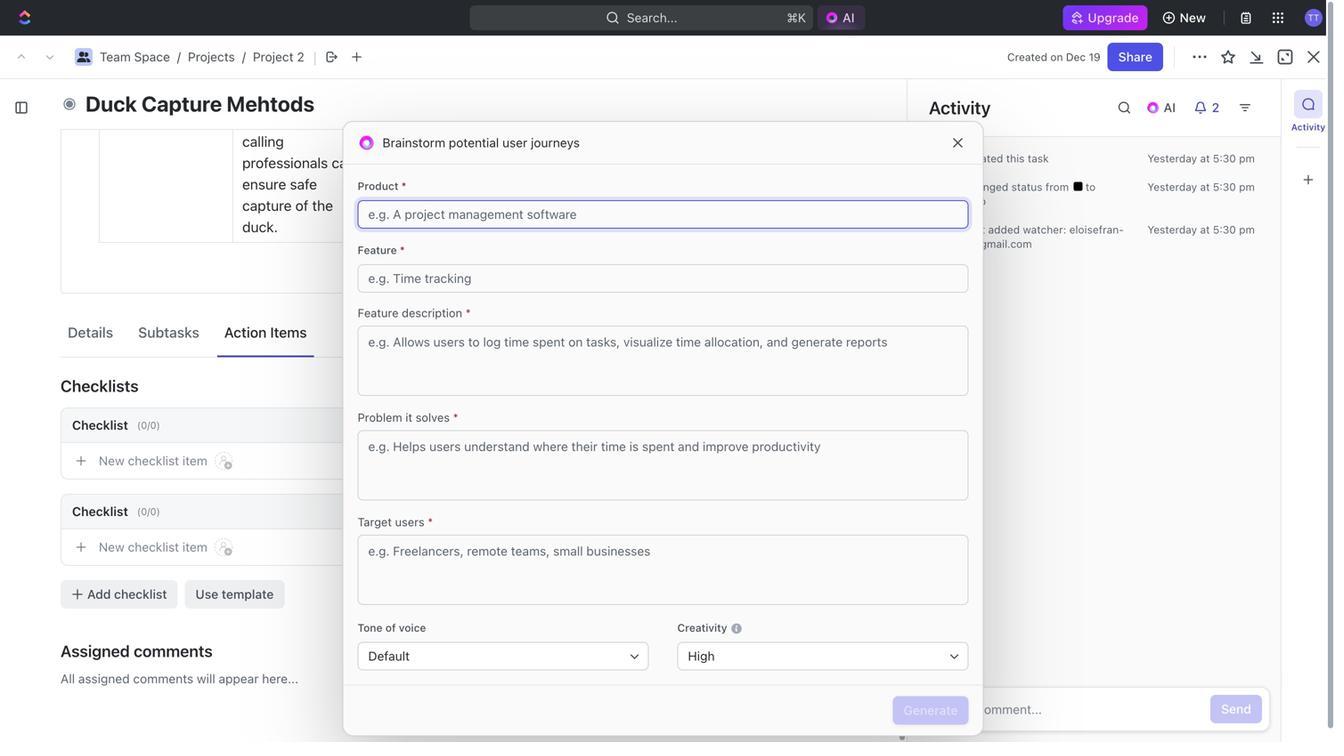 Task type: vqa. For each thing, say whether or not it's contained in the screenshot.
changed status from THE YESTERDAY AT 5:30 PM
yes



Task type: describe. For each thing, give the bounding box(es) containing it.
2 checklist (0/0) from the top
[[72, 505, 160, 519]]

yesterday for added watcher:
[[1148, 224, 1197, 236]]

project 2 link up if
[[203, 46, 282, 68]]

checklists button
[[61, 365, 837, 408]]

user
[[502, 135, 528, 150]]

use
[[196, 588, 218, 602]]

yesterday at 5:30 pm for added watcher:
[[1148, 224, 1255, 236]]

task sidebar navigation tab list
[[1289, 90, 1328, 194]]

information.
[[376, 133, 453, 150]]

center's
[[423, 90, 476, 107]]

1 horizontal spatial project 2
[[225, 49, 278, 64]]

1 projects from the left
[[141, 49, 188, 64]]

projects link up 'duck capture mehtods'
[[188, 49, 235, 64]]

1 5:30 from the top
[[1213, 152, 1236, 165]]

customize button
[[1161, 160, 1252, 185]]

search
[[1053, 165, 1094, 180]]

add checklist
[[87, 588, 167, 602]]

5:30 for added watcher:
[[1213, 224, 1236, 236]]

team for team space / projects / project 2 |
[[100, 49, 131, 64]]

share for 2nd share button from right
[[1119, 49, 1153, 64]]

* right product
[[401, 180, 407, 192]]

task
[[1028, 152, 1049, 165]]

will
[[197, 672, 215, 687]]

all assigned comments will appear here...
[[61, 672, 298, 687]]

target
[[358, 516, 392, 529]]

calling
[[109, 69, 156, 86]]

add task for middle add task button
[[214, 253, 261, 265]]

add task for the top add task button
[[1207, 114, 1261, 129]]

new button
[[1155, 4, 1217, 32]]

task 1 link
[[88, 305, 351, 331]]

add up customize
[[1207, 114, 1230, 129]]

yesterday for changed status from
[[1148, 181, 1197, 193]]

are
[[303, 90, 323, 107]]

task 2 link
[[88, 336, 351, 362]]

1 vertical spatial the
[[312, 197, 333, 214]]

19
[[1089, 51, 1101, 63]]

on
[[1051, 51, 1063, 63]]

assignees button
[[454, 205, 537, 227]]

space for team space
[[67, 49, 103, 64]]

at for changed status from
[[1200, 181, 1210, 193]]

team space link up calling
[[100, 49, 170, 64]]

1 / from the left
[[111, 49, 115, 64]]

appear
[[219, 672, 259, 687]]

1 share button from the left
[[1108, 43, 1163, 71]]

use template button
[[185, 581, 285, 609]]

solves
[[416, 411, 450, 425]]

calling professional services
[[109, 69, 198, 129]]

feature description *
[[358, 306, 471, 320]]

assignees
[[476, 210, 529, 222]]

do inside task sidebar content section
[[972, 195, 986, 208]]

local
[[389, 69, 419, 86]]

task up customize
[[1233, 114, 1261, 129]]

watcher:
[[1023, 224, 1067, 236]]

4
[[120, 423, 127, 435]]

changed
[[965, 181, 1009, 193]]

very high
[[510, 69, 573, 86]]

yesterday at 5:30 pm for changed status from
[[1148, 181, 1255, 193]]

default button
[[358, 643, 649, 671]]

automations
[[1183, 49, 1257, 64]]

at for added watcher:
[[1200, 224, 1210, 236]]

projects link up calling
[[118, 46, 192, 68]]

created on dec 19
[[1008, 51, 1101, 63]]

task 2
[[93, 341, 131, 356]]

0 vertical spatial checklist
[[128, 454, 179, 469]]

assigned comments button
[[61, 631, 837, 673]]

contact
[[376, 112, 425, 129]]

assigned
[[78, 672, 130, 687]]

e.g. Time tracking text field
[[368, 265, 958, 292]]

voice
[[399, 622, 426, 635]]

upgrade
[[1088, 10, 1139, 25]]

calendar link
[[185, 160, 241, 185]]

high button
[[677, 643, 969, 671]]

methods
[[242, 90, 299, 107]]

e.g. Helps users understand where their time is spent and improve productivity text field
[[358, 431, 969, 501]]

clickbot
[[943, 224, 985, 236]]

details button
[[61, 316, 120, 349]]

task down task 2
[[119, 373, 145, 387]]

activity inside task sidebar content section
[[929, 97, 991, 118]]

customize
[[1184, 165, 1246, 180]]

changed status from
[[962, 181, 1072, 193]]

4 / from the left
[[242, 49, 246, 64]]

feature for feature
[[358, 244, 397, 257]]

gantt
[[339, 165, 371, 180]]

1 vertical spatial comments
[[133, 672, 193, 687]]

eloisefran
[[1070, 224, 1124, 236]]

* right users
[[428, 516, 433, 529]]

table link
[[271, 160, 306, 185]]

default button
[[358, 643, 649, 671]]

1 checklist (0/0) from the top
[[72, 418, 160, 433]]

2 item from the top
[[182, 540, 207, 555]]

duck.
[[242, 219, 278, 236]]

a
[[376, 69, 385, 86]]

1 new checklist item from the top
[[99, 454, 207, 469]]

mehtods
[[227, 91, 315, 116]]

action items
[[224, 324, 307, 341]]

professional
[[109, 90, 194, 107]]

1 vertical spatial to
[[957, 195, 969, 208]]

problem
[[358, 411, 402, 425]]

search button
[[1030, 160, 1100, 185]]

it
[[406, 411, 413, 425]]

subtasks button
[[131, 316, 206, 349]]

generate
[[904, 704, 958, 718]]

team space link up duck
[[11, 46, 108, 68]]

items
[[270, 324, 307, 341]]

action
[[224, 324, 267, 341]]

created
[[1008, 51, 1048, 63]]

add task for the bottom add task button
[[93, 373, 145, 387]]

1 vertical spatial checklist
[[128, 540, 179, 555]]

2 inside team space / projects / project 2 |
[[297, 49, 304, 64]]

assigned
[[61, 642, 130, 661]]

new inside button
[[1180, 10, 1206, 25]]

add down task 2
[[93, 373, 116, 387]]

cis23@gmail.com
[[943, 224, 1124, 250]]

checklists
[[61, 377, 139, 396]]

status
[[1012, 181, 1043, 193]]

0 horizontal spatial to do
[[66, 423, 100, 435]]

0 horizontal spatial do
[[84, 423, 100, 435]]

pm for changed status from
[[1239, 181, 1255, 193]]

add checklist button
[[61, 581, 178, 609]]

5:30 for changed status from
[[1213, 181, 1236, 193]]

task down duck.
[[237, 253, 261, 265]]

0 vertical spatial high
[[542, 69, 573, 86]]

1 horizontal spatial user group image
[[77, 52, 90, 62]]

0 vertical spatial add task button
[[1196, 108, 1271, 136]]

1 checklist from the top
[[72, 418, 128, 433]]

animal
[[423, 69, 465, 86]]

dec
[[1066, 51, 1086, 63]]

created
[[965, 152, 1003, 165]]

eloisefran cis23@gmail.com
[[943, 224, 1124, 250]]



Task type: locate. For each thing, give the bounding box(es) containing it.
automations button
[[1174, 44, 1266, 70]]

1 item from the top
[[182, 454, 207, 469]]

table
[[274, 165, 306, 180]]

comments
[[134, 642, 213, 661], [133, 672, 193, 687]]

0 vertical spatial yesterday at 5:30 pm
[[1148, 152, 1255, 165]]

0 vertical spatial the
[[254, 69, 275, 86]]

0 vertical spatial new checklist item
[[99, 454, 207, 469]]

/ up 'duck capture mehtods'
[[196, 49, 199, 64]]

checklist up add checklist button
[[72, 505, 128, 519]]

add task button down duck.
[[193, 248, 268, 269]]

add task
[[1207, 114, 1261, 129], [214, 253, 261, 265], [93, 373, 145, 387]]

capture
[[242, 197, 292, 214]]

1 vertical spatial to do
[[66, 423, 100, 435]]

you left changed
[[943, 181, 962, 193]]

0 vertical spatial (0/0)
[[137, 420, 160, 432]]

1 horizontal spatial to do
[[954, 195, 986, 208]]

1 horizontal spatial space
[[134, 49, 170, 64]]

0 horizontal spatial user group image
[[17, 53, 28, 61]]

high
[[542, 69, 573, 86], [688, 649, 715, 664]]

of down "safe"
[[295, 197, 309, 214]]

2 horizontal spatial add task button
[[1196, 108, 1271, 136]]

of right tone on the left of page
[[386, 622, 396, 635]]

2 5:30 from the top
[[1213, 181, 1236, 193]]

feature down product
[[358, 244, 397, 257]]

1 vertical spatial project 2
[[43, 106, 149, 136]]

/ up capture
[[177, 49, 181, 64]]

2 vertical spatial to
[[66, 423, 81, 435]]

2 projects from the left
[[188, 49, 235, 64]]

(0/0) right 4
[[137, 420, 160, 432]]

0 vertical spatial of
[[295, 197, 309, 214]]

feature for feature description
[[358, 306, 399, 320]]

2 checklist from the top
[[72, 505, 128, 519]]

0 vertical spatial feature
[[358, 244, 397, 257]]

3 yesterday from the top
[[1148, 224, 1197, 236]]

2 vertical spatial new
[[99, 540, 125, 555]]

checklist (0/0) up add checklist button
[[72, 505, 160, 519]]

add inside button
[[87, 588, 111, 602]]

1 vertical spatial new
[[99, 454, 125, 469]]

2 new checklist item from the top
[[99, 540, 207, 555]]

use template
[[196, 588, 274, 602]]

comments inside dropdown button
[[134, 642, 213, 661]]

1 you from the top
[[943, 152, 962, 165]]

2 vertical spatial at
[[1200, 224, 1210, 236]]

|
[[313, 48, 317, 66]]

projects up calling
[[141, 49, 188, 64]]

task sidebar content section
[[907, 79, 1281, 743]]

0 vertical spatial project 2
[[225, 49, 278, 64]]

do left 4
[[84, 423, 100, 435]]

1 vertical spatial at
[[1200, 181, 1210, 193]]

tone
[[358, 622, 383, 635]]

professionals
[[242, 155, 328, 171]]

projects inside team space / projects / project 2 |
[[188, 49, 235, 64]]

* up feature description *
[[400, 244, 405, 257]]

yesterday
[[1148, 152, 1197, 165], [1148, 181, 1197, 193], [1148, 224, 1197, 236]]

creativity
[[677, 622, 730, 635]]

1 vertical spatial checklist (0/0)
[[72, 505, 160, 519]]

new checklist item up add checklist at the left of page
[[99, 540, 207, 555]]

project up if
[[225, 49, 267, 64]]

project 2 down calling
[[43, 106, 149, 136]]

e.g. Allows users to log time spent on tasks, visualize time allocation, and generate reports text field
[[358, 326, 969, 396]]

ensure
[[242, 176, 286, 193]]

unsuccessful,
[[242, 112, 331, 129]]

1 vertical spatial (0/0)
[[137, 506, 160, 518]]

0 horizontal spatial project 2
[[43, 106, 149, 136]]

2 vertical spatial yesterday at 5:30 pm
[[1148, 224, 1255, 236]]

yesterday up customize
[[1148, 152, 1197, 165]]

3 pm from the top
[[1239, 224, 1255, 236]]

task down 'task 1' at the left of the page
[[93, 341, 120, 356]]

Search tasks... text field
[[1114, 203, 1292, 229]]

1 vertical spatial yesterday at 5:30 pm
[[1148, 181, 1255, 193]]

1 horizontal spatial add task
[[214, 253, 261, 265]]

activity inside task sidebar navigation tab list
[[1292, 122, 1326, 132]]

of
[[295, 197, 309, 214], [386, 622, 396, 635]]

checklist
[[72, 418, 128, 433], [72, 505, 128, 519]]

you for you
[[943, 181, 962, 193]]

checklist (0/0) down checklists
[[72, 418, 160, 433]]

0 vertical spatial to do
[[954, 195, 986, 208]]

2 pm from the top
[[1239, 181, 1255, 193]]

space up duck
[[67, 49, 103, 64]]

checklist
[[128, 454, 179, 469], [128, 540, 179, 555], [114, 588, 167, 602]]

add up task 1 link
[[214, 253, 235, 265]]

new up add checklist button
[[99, 540, 125, 555]]

all
[[61, 672, 75, 687]]

1 vertical spatial high
[[688, 649, 715, 664]]

1 vertical spatial new checklist item
[[99, 540, 207, 555]]

this
[[1006, 152, 1025, 165]]

1 space from the left
[[67, 49, 103, 64]]

projects link
[[118, 46, 192, 68], [188, 49, 235, 64]]

to down changed
[[957, 195, 969, 208]]

add task down duck.
[[214, 253, 261, 265]]

the right if
[[254, 69, 275, 86]]

space for team space / projects / project 2 |
[[134, 49, 170, 64]]

0 vertical spatial at
[[1200, 152, 1210, 165]]

2 at from the top
[[1200, 181, 1210, 193]]

2 (0/0) from the top
[[137, 506, 160, 518]]

2 vertical spatial add task button
[[85, 369, 152, 391]]

5:30
[[1213, 152, 1236, 165], [1213, 181, 1236, 193], [1213, 224, 1236, 236]]

tone of voice
[[358, 622, 426, 635]]

generate button
[[893, 697, 969, 726]]

task left 1
[[93, 310, 120, 325]]

0 vertical spatial activity
[[929, 97, 991, 118]]

added watcher:
[[985, 224, 1070, 236]]

1 horizontal spatial add task button
[[193, 248, 268, 269]]

e.g. Freelancers, remote teams, small businesses text field
[[358, 535, 969, 606]]

1 yesterday from the top
[[1148, 152, 1197, 165]]

yesterday at 5:30 pm down customize
[[1148, 181, 1255, 193]]

high button
[[677, 643, 969, 671]]

(0/0) up add checklist at the left of page
[[137, 506, 160, 518]]

feature *
[[358, 244, 405, 257]]

at
[[1200, 152, 1210, 165], [1200, 181, 1210, 193], [1200, 224, 1210, 236]]

space inside team space / projects / project 2 |
[[134, 49, 170, 64]]

checklist inside button
[[114, 588, 167, 602]]

duck
[[86, 91, 137, 116]]

3 5:30 from the top
[[1213, 224, 1236, 236]]

0 horizontal spatial of
[[295, 197, 309, 214]]

1 yesterday at 5:30 pm from the top
[[1148, 152, 1255, 165]]

rescue
[[376, 90, 420, 107]]

2 space from the left
[[134, 49, 170, 64]]

1 vertical spatial feature
[[358, 306, 399, 320]]

1 vertical spatial yesterday
[[1148, 181, 1197, 193]]

1 horizontal spatial of
[[386, 622, 396, 635]]

project 2 up if
[[225, 49, 278, 64]]

0 horizontal spatial high
[[542, 69, 573, 86]]

high right very
[[542, 69, 573, 86]]

can
[[332, 155, 355, 171]]

1 vertical spatial do
[[84, 423, 100, 435]]

1 vertical spatial pm
[[1239, 181, 1255, 193]]

0 horizontal spatial add task
[[93, 373, 145, 387]]

new
[[1180, 10, 1206, 25], [99, 454, 125, 469], [99, 540, 125, 555]]

project up above
[[253, 49, 294, 64]]

1 vertical spatial activity
[[1292, 122, 1326, 132]]

0 vertical spatial yesterday
[[1148, 152, 1197, 165]]

at down customize
[[1200, 181, 1210, 193]]

upgrade link
[[1063, 5, 1148, 30]]

of inside if the above methods are unsuccessful, calling professionals can ensure safe capture of the duck.
[[295, 197, 309, 214]]

new up automations
[[1180, 10, 1206, 25]]

project
[[225, 49, 267, 64], [253, 49, 294, 64], [43, 106, 123, 136]]

add task up customize
[[1207, 114, 1261, 129]]

1 pm from the top
[[1239, 152, 1255, 165]]

/
[[111, 49, 115, 64], [177, 49, 181, 64], [196, 49, 199, 64], [242, 49, 246, 64]]

search...
[[627, 10, 678, 25]]

0 vertical spatial item
[[182, 454, 207, 469]]

2 horizontal spatial add task
[[1207, 114, 1261, 129]]

to do down changed
[[954, 195, 986, 208]]

3 at from the top
[[1200, 224, 1210, 236]]

0 horizontal spatial the
[[254, 69, 275, 86]]

2 / from the left
[[177, 49, 181, 64]]

2 yesterday at 5:30 pm from the top
[[1148, 181, 1255, 193]]

1 vertical spatial checklist
[[72, 505, 128, 519]]

add up assigned at the bottom left of page
[[87, 588, 111, 602]]

yesterday at 5:30 pm down 'customize' button
[[1148, 224, 1255, 236]]

services
[[109, 112, 168, 129]]

0 vertical spatial comments
[[134, 642, 213, 661]]

1 vertical spatial of
[[386, 622, 396, 635]]

the down "safe"
[[312, 197, 333, 214]]

add task down task 2
[[93, 373, 145, 387]]

yesterday up the search tasks... text field
[[1148, 181, 1197, 193]]

0 vertical spatial you
[[943, 152, 962, 165]]

new checklist item down 4
[[99, 454, 207, 469]]

user group image left team space
[[17, 53, 28, 61]]

subtasks
[[138, 324, 199, 341]]

here...
[[262, 672, 298, 687]]

from
[[1046, 181, 1069, 193]]

to down search
[[1086, 181, 1096, 193]]

2 team from the left
[[100, 49, 131, 64]]

safe
[[290, 176, 317, 193]]

the
[[254, 69, 275, 86], [312, 197, 333, 214]]

1 share from the left
[[1119, 49, 1153, 64]]

checklist down checklists
[[72, 418, 128, 433]]

team for team space
[[33, 49, 64, 64]]

2 share from the left
[[1121, 49, 1155, 64]]

high down creativity
[[688, 649, 715, 664]]

0 vertical spatial 5:30
[[1213, 152, 1236, 165]]

action items button
[[217, 316, 314, 349]]

add
[[1207, 114, 1230, 129], [214, 253, 235, 265], [93, 373, 116, 387], [87, 588, 111, 602]]

1 feature from the top
[[358, 244, 397, 257]]

1 vertical spatial 5:30
[[1213, 181, 1236, 193]]

1 vertical spatial item
[[182, 540, 207, 555]]

1 horizontal spatial to
[[957, 195, 969, 208]]

2 vertical spatial pm
[[1239, 224, 1255, 236]]

2 feature from the top
[[358, 306, 399, 320]]

potential
[[449, 135, 499, 150]]

0 horizontal spatial add task button
[[85, 369, 152, 391]]

project down team space
[[43, 106, 123, 136]]

send
[[1221, 702, 1252, 717]]

you
[[943, 152, 962, 165], [943, 181, 962, 193]]

/ up calling
[[111, 49, 115, 64]]

1 horizontal spatial high
[[688, 649, 715, 664]]

share for first share button from the right
[[1121, 49, 1155, 64]]

0 vertical spatial new
[[1180, 10, 1206, 25]]

projects up 'duck capture mehtods'
[[188, 49, 235, 64]]

0 vertical spatial checklist
[[72, 418, 128, 433]]

0 vertical spatial pm
[[1239, 152, 1255, 165]]

to do left 4
[[66, 423, 100, 435]]

0 horizontal spatial activity
[[929, 97, 991, 118]]

details
[[68, 324, 113, 341]]

user group image up duck
[[77, 52, 90, 62]]

project 2 link
[[203, 46, 282, 68], [253, 49, 304, 64]]

1 at from the top
[[1200, 152, 1210, 165]]

pm for added watcher:
[[1239, 224, 1255, 236]]

2 vertical spatial yesterday
[[1148, 224, 1197, 236]]

projects
[[141, 49, 188, 64], [188, 49, 235, 64]]

target users *
[[358, 516, 433, 529]]

template
[[222, 588, 274, 602]]

brainstorm potential user journeys
[[383, 135, 580, 150]]

2 yesterday from the top
[[1148, 181, 1197, 193]]

3 yesterday at 5:30 pm from the top
[[1148, 224, 1255, 236]]

2 you from the top
[[943, 181, 962, 193]]

do down changed
[[972, 195, 986, 208]]

you left created
[[943, 152, 962, 165]]

new down 4
[[99, 454, 125, 469]]

gantt link
[[335, 160, 371, 185]]

calendar
[[188, 165, 241, 180]]

space up calling
[[134, 49, 170, 64]]

0 horizontal spatial team
[[33, 49, 64, 64]]

1 horizontal spatial the
[[312, 197, 333, 214]]

comments down assigned comments
[[133, 672, 193, 687]]

1
[[123, 310, 129, 325]]

assigned comments
[[61, 642, 213, 661]]

project 2 link up above
[[253, 49, 304, 64]]

team space
[[33, 49, 103, 64]]

at down 'customize' button
[[1200, 224, 1210, 236]]

/ up if
[[242, 49, 246, 64]]

2 vertical spatial 5:30
[[1213, 224, 1236, 236]]

feature left description
[[358, 306, 399, 320]]

team space link
[[11, 46, 108, 68], [100, 49, 170, 64]]

⌘k
[[787, 10, 806, 25]]

project inside team space / projects / project 2 |
[[253, 49, 294, 64]]

1 horizontal spatial do
[[972, 195, 986, 208]]

to down checklists
[[66, 423, 81, 435]]

yesterday at 5:30 pm up customize
[[1148, 152, 1255, 165]]

high inside button
[[688, 649, 715, 664]]

1 team from the left
[[33, 49, 64, 64]]

added
[[988, 224, 1020, 236]]

product *
[[358, 180, 407, 192]]

* right solves
[[453, 411, 458, 425]]

description
[[402, 306, 462, 320]]

1 vertical spatial add task
[[214, 253, 261, 265]]

to do inside task sidebar content section
[[954, 195, 986, 208]]

you for you created this task
[[943, 152, 962, 165]]

1 (0/0) from the top
[[137, 420, 160, 432]]

* right description
[[466, 306, 471, 320]]

2 share button from the left
[[1110, 43, 1166, 71]]

task
[[1233, 114, 1261, 129], [237, 253, 261, 265], [93, 310, 120, 325], [93, 341, 120, 356], [119, 373, 145, 387]]

1 vertical spatial add task button
[[193, 248, 268, 269]]

add task button up customize
[[1196, 108, 1271, 136]]

users
[[395, 516, 425, 529]]

0 vertical spatial to
[[1086, 181, 1096, 193]]

above
[[279, 69, 318, 86]]

0 vertical spatial add task
[[1207, 114, 1261, 129]]

1 horizontal spatial team
[[100, 49, 131, 64]]

0 horizontal spatial space
[[67, 49, 103, 64]]

yesterday at 5:30 pm
[[1148, 152, 1255, 165], [1148, 181, 1255, 193], [1148, 224, 1255, 236]]

1 vertical spatial you
[[943, 181, 962, 193]]

project 2
[[225, 49, 278, 64], [43, 106, 149, 136]]

e.g. A project management software text field
[[368, 201, 958, 228]]

1 horizontal spatial activity
[[1292, 122, 1326, 132]]

0 vertical spatial do
[[972, 195, 986, 208]]

yesterday down 'customize' button
[[1148, 224, 1197, 236]]

team inside team space / projects / project 2 |
[[100, 49, 131, 64]]

0 vertical spatial checklist (0/0)
[[72, 418, 160, 433]]

0 horizontal spatial to
[[66, 423, 81, 435]]

2 vertical spatial add task
[[93, 373, 145, 387]]

2 horizontal spatial to
[[1086, 181, 1096, 193]]

at up customize
[[1200, 152, 1210, 165]]

calling
[[242, 133, 284, 150]]

add task button
[[1196, 108, 1271, 136], [193, 248, 268, 269], [85, 369, 152, 391]]

user group image
[[77, 52, 90, 62], [17, 53, 28, 61]]

send button
[[1211, 696, 1262, 724]]

2 vertical spatial checklist
[[114, 588, 167, 602]]

3 / from the left
[[196, 49, 199, 64]]

task 1
[[93, 310, 129, 325]]

comments up all assigned comments will appear here...
[[134, 642, 213, 661]]

*
[[401, 180, 407, 192], [400, 244, 405, 257], [466, 306, 471, 320], [453, 411, 458, 425], [428, 516, 433, 529]]

add task button down task 2
[[85, 369, 152, 391]]



